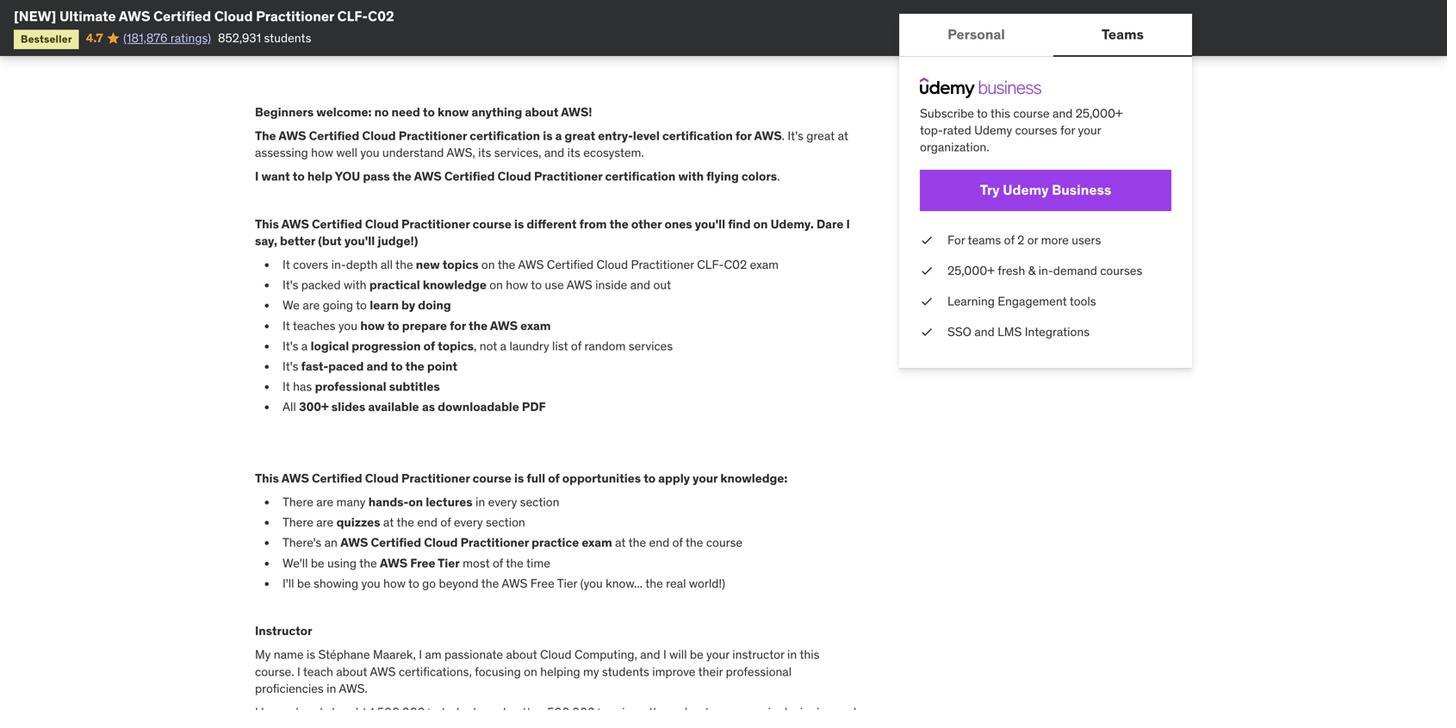 Task type: vqa. For each thing, say whether or not it's contained in the screenshot.
15.
no



Task type: locate. For each thing, give the bounding box(es) containing it.
it
[[283, 257, 290, 272], [283, 318, 290, 333], [283, 379, 290, 394]]

0 vertical spatial 25,000+
[[1076, 106, 1123, 121]]

flying
[[707, 169, 739, 184]]

2 horizontal spatial i
[[847, 216, 850, 232]]

1 vertical spatial has
[[293, 379, 312, 394]]

is up "i want to help you pass the aws certified cloud practitioner certification with flying colors ."
[[543, 128, 553, 143]]

your inside this aws certified cloud practitioner course is full of opportunities to apply your knowledge: there are many hands-on lectures in every section there are quizzes at the end of every section there's an aws certified cloud practitioner practice exam at the end of the course we'll be using the aws free tier most of the time i'll be showing you how to go beyond the aws free tier (you know... the real world!)
[[693, 470, 718, 486]]

1 vertical spatial are
[[316, 494, 334, 510]]

aws certified up well
[[279, 128, 360, 143]]

this down udemy business "image"
[[991, 106, 1011, 121]]

this for this aws certified cloud practitioner course is different from the other ones you'll find on udemy. dare i say, better (but you'll judge!) it covers in-depth all the new topics on the aws certified cloud practitioner clf-c02 exam it's packed with practical knowledge on how to use aws inside and out we are going to learn by doing it teaches you how to prepare for the aws exam it's a logical progression of topics , not a laundry list of random services it's fast-paced and to the point it has professional subtitles all 300+ slides available as downloadable pdf
[[255, 216, 279, 232]]

1 vertical spatial c02
[[724, 257, 747, 272]]

0 horizontal spatial aws free
[[380, 555, 436, 571]]

c02 left hours
[[368, 7, 394, 25]]

you right well
[[361, 145, 380, 160]]

clf-
[[337, 7, 368, 25]]

are up an
[[316, 515, 334, 530]]

teaches
[[293, 318, 336, 333]]

has inside the this aws certified cloud practitioner course is different from the other ones you'll find on udemy. dare i say, better (but you'll judge!) it covers in-depth all the new topics on the aws certified cloud practitioner clf-c02 exam it's packed with practical knowledge on how to use aws inside and out we are going to learn by doing it teaches you how to prepare for the aws exam it's a logical progression of topics , not a laundry list of random services it's fast-paced and to the point it has professional subtitles all 300+ slides available as downloadable pdf
[[293, 379, 312, 394]]

try
[[980, 181, 1000, 199]]

progression
[[352, 338, 421, 354]]

1 there from the top
[[283, 494, 314, 510]]

.
[[782, 128, 785, 143], [777, 169, 780, 184]]

certification up services,
[[470, 128, 540, 143]]

as
[[422, 399, 435, 415]]

is inside the this aws certified cloud practitioner course is different from the other ones you'll find on udemy. dare i say, better (but you'll judge!) it covers in-depth all the new topics on the aws certified cloud practitioner clf-c02 exam it's packed with practical knowledge on how to use aws inside and out we are going to learn by doing it teaches you how to prepare for the aws exam it's a logical progression of topics , not a laundry list of random services it's fast-paced and to the point it has professional subtitles all 300+ slides available as downloadable pdf
[[514, 216, 524, 232]]

of right most
[[493, 555, 503, 571]]

at
[[838, 128, 849, 143], [383, 515, 394, 530], [615, 535, 626, 550]]

section down full on the left of the page
[[520, 494, 560, 510]]

0 vertical spatial this
[[991, 106, 1011, 121]]

the right all
[[396, 257, 413, 272]]

2 vertical spatial i
[[297, 664, 301, 679]]

judge!)
[[378, 233, 418, 249]]

300+
[[299, 399, 329, 415]]

world!)
[[689, 576, 726, 591]]

lectures
[[426, 494, 473, 510]]

has left 'been'
[[495, 0, 514, 8]]

xsmall image left for
[[920, 232, 934, 249]]

your
[[1078, 122, 1102, 138], [693, 470, 718, 486], [707, 647, 730, 662]]

i inside the this aws certified cloud practitioner course is different from the other ones you'll find on udemy. dare i say, better (but you'll judge!) it covers in-depth all the new topics on the aws certified cloud practitioner clf-c02 exam it's packed with practical knowledge on how to use aws inside and out we are going to learn by doing it teaches you how to prepare for the aws exam it's a logical progression of topics , not a laundry list of random services it's fast-paced and to the point it has professional subtitles all 300+ slides available as downloadable pdf
[[847, 216, 850, 232]]

the up ,
[[469, 318, 488, 333]]

engagement
[[998, 293, 1067, 309]]

great inside ". it's great at assessing how well you understand aws, its services, and its ecosystem."
[[807, 128, 835, 143]]

0 horizontal spatial .
[[777, 169, 780, 184]]

are right the we
[[303, 297, 320, 313]]

course.
[[255, 664, 294, 679]]

1 vertical spatial section
[[486, 515, 525, 530]]

you
[[335, 169, 360, 184]]

you'll up depth
[[345, 233, 375, 249]]

c02 down find
[[724, 257, 747, 272]]

your inside the instructor my name is stéphane maarek, i am passionate about cloud computing, and i will be your instructor in this course. i teach about aws certifications, focusing on helping my students improve their professional proficiencies in aws.
[[707, 647, 730, 662]]

a down aws!
[[556, 128, 562, 143]]

cloud up judge!)
[[365, 216, 399, 232]]

hands-
[[369, 494, 409, 510]]

in- right &
[[1039, 263, 1054, 278]]

exam
[[771, 0, 800, 8], [750, 257, 779, 272], [582, 535, 612, 550]]

business
[[1052, 181, 1112, 199]]

certified
[[154, 7, 211, 25]]

c02
[[368, 7, 394, 25], [724, 257, 747, 272]]

0 vertical spatial exam
[[771, 0, 800, 8]]

and inside the subscribe to this course and 25,000+ top‑rated udemy courses for your organization.
[[1053, 106, 1073, 121]]

say,
[[255, 233, 277, 249]]

cloud inside the instructor my name is stéphane maarek, i am passionate about cloud computing, and i will be your instructor in this course. i teach about aws certifications, focusing on helping my students improve their professional proficiencies in aws.
[[540, 647, 572, 662]]

1 vertical spatial udemy
[[1003, 181, 1049, 199]]

2 xsmall image from the top
[[920, 262, 934, 279]]

2 vertical spatial about
[[336, 664, 367, 679]]

find
[[728, 216, 751, 232]]

students down computing, at the bottom of the page
[[602, 664, 650, 679]]

1 vertical spatial topics
[[438, 338, 474, 354]]

end down lectures
[[417, 515, 438, 530]]

welcome: no
[[317, 104, 389, 120]]

exam inside this aws certified cloud practitioner course is full of opportunities to apply your knowledge: there are many hands-on lectures in every section there are quizzes at the end of every section there's an aws certified cloud practitioner practice exam at the end of the course we'll be using the aws free tier most of the time i'll be showing you how to go beyond the aws free tier (you know... the real world!)
[[582, 535, 612, 550]]

1 vertical spatial aws free
[[502, 576, 555, 591]]

0 vertical spatial i
[[847, 216, 850, 232]]

with
[[745, 0, 768, 8], [679, 169, 704, 184], [344, 277, 367, 293]]

1 horizontal spatial has
[[495, 0, 514, 8]]

course left full on the left of the page
[[473, 470, 512, 486]]

0 horizontal spatial 25,000+
[[948, 263, 995, 278]]

this inside this aws certified cloud practitioner course is full of opportunities to apply your knowledge: there are many hands-on lectures in every section there are quizzes at the end of every section there's an aws certified cloud practitioner practice exam at the end of the course we'll be using the aws free tier most of the time i'll be showing you how to go beyond the aws free tier (you know... the real world!)
[[255, 470, 279, 486]]

topics
[[443, 257, 479, 272], [438, 338, 474, 354]]

the up world!)
[[686, 535, 704, 550]]

1 horizontal spatial c02
[[724, 257, 747, 272]]

students
[[264, 30, 311, 46], [602, 664, 650, 679]]

paced
[[328, 358, 364, 374]]

cloud
[[214, 7, 253, 25], [362, 128, 396, 143], [498, 169, 532, 184], [365, 216, 399, 232], [540, 647, 572, 662]]

cloud down welcome: no
[[362, 128, 396, 143]]

end
[[417, 515, 438, 530], [649, 535, 670, 550]]

for inside the subscribe to this course and 25,000+ top‑rated udemy courses for your organization.
[[1061, 122, 1076, 138]]

it's inside ". it's great at assessing how well you understand aws, its services, and its ecosystem."
[[788, 128, 804, 143]]

1 horizontal spatial .
[[782, 128, 785, 143]]

real
[[666, 576, 686, 591]]

course
[[1014, 106, 1050, 121], [473, 216, 512, 232], [473, 470, 512, 486], [707, 535, 743, 550]]

0 horizontal spatial end
[[417, 515, 438, 530]]

be right will
[[690, 647, 704, 662]]

on left lectures
[[409, 494, 423, 510]]

to inside the subscribe to this course and 25,000+ top‑rated udemy courses for your organization.
[[977, 106, 988, 121]]

1 horizontal spatial at
[[615, 535, 626, 550]]

udemy right "try"
[[1003, 181, 1049, 199]]

better
[[280, 233, 315, 249]]

every
[[488, 494, 517, 510], [454, 515, 483, 530]]

course down udemy business "image"
[[1014, 106, 1050, 121]]

about up 'the aws certified cloud practitioner certification is a great entry-level certification for aws'
[[525, 104, 559, 120]]

practitioner up most
[[461, 535, 529, 550]]

xsmall image for for
[[920, 232, 934, 249]]

1 horizontal spatial great
[[807, 128, 835, 143]]

beginners
[[255, 104, 314, 120]]

0 vertical spatial about
[[525, 104, 559, 120]]

0 vertical spatial tier
[[438, 555, 460, 571]]

in right the "instructor"
[[788, 647, 797, 662]]

25,000+ fresh & in-demand courses
[[948, 263, 1143, 278]]

and right services,
[[545, 145, 565, 160]]

users
[[1072, 232, 1102, 248]]

2 vertical spatial you
[[362, 576, 381, 591]]

2 vertical spatial exam
[[582, 535, 612, 550]]

2 xsmall image from the top
[[920, 324, 934, 341]]

aws down "maarek, i"
[[370, 664, 396, 679]]

it up all on the left bottom of the page
[[283, 379, 290, 394]]

in-
[[331, 257, 346, 272], [1039, 263, 1054, 278]]

many
[[337, 494, 366, 510]]

1 horizontal spatial end
[[649, 535, 670, 550]]

0 vertical spatial topics
[[443, 257, 479, 272]]

in inside this aws certified cloud practitioner course is full of opportunities to apply your knowledge: there are many hands-on lectures in every section there are quizzes at the end of every section there's an aws certified cloud practitioner practice exam at the end of the course we'll be using the aws free tier most of the time i'll be showing you how to go beyond the aws free tier (you know... the real world!)
[[476, 494, 485, 510]]

packed
[[301, 277, 341, 293]]

1 this from the top
[[255, 216, 279, 232]]

aws certified cloud
[[518, 257, 628, 272], [282, 470, 399, 486], [341, 535, 458, 550]]

exam inside the this aws certified cloud practitioner course is different from the other ones you'll find on udemy. dare i say, better (but you'll judge!) it covers in-depth all the new topics on the aws certified cloud practitioner clf-c02 exam it's packed with practical knowledge on how to use aws inside and out we are going to learn by doing it teaches you how to prepare for the aws exam it's a logical progression of topics , not a laundry list of random services it's fast-paced and to the point it has professional subtitles all 300+ slides available as downloadable pdf
[[750, 257, 779, 272]]

2 this from the top
[[255, 470, 279, 486]]

i right dare
[[847, 216, 850, 232]]

1 vertical spatial students
[[602, 664, 650, 679]]

and up try udemy business
[[1053, 106, 1073, 121]]

ratings)
[[171, 30, 211, 46]]

how up help
[[311, 145, 333, 160]]

1 vertical spatial professional
[[726, 664, 792, 679]]

for up business
[[1061, 122, 1076, 138]]

1 horizontal spatial aws free
[[502, 576, 555, 591]]

0 horizontal spatial this
[[800, 647, 820, 662]]

1 horizontal spatial i
[[664, 647, 667, 662]]

0 vertical spatial you'll
[[695, 216, 726, 232]]

be inside the instructor my name is stéphane maarek, i am passionate about cloud computing, and i will be your instructor in this course. i teach about aws certifications, focusing on helping my students improve their professional proficiencies in aws.
[[690, 647, 704, 662]]

are inside the this aws certified cloud practitioner course is different from the other ones you'll find on udemy. dare i say, better (but you'll judge!) it covers in-depth all the new topics on the aws certified cloud practitioner clf-c02 exam it's packed with practical knowledge on how to use aws inside and out we are going to learn by doing it teaches you how to prepare for the aws exam it's a logical progression of topics , not a laundry list of random services it's fast-paced and to the point it has professional subtitles all 300+ slides available as downloadable pdf
[[303, 297, 320, 313]]

aws certified inside the this aws certified cloud practitioner course is different from the other ones you'll find on udemy. dare i say, better (but you'll judge!) it covers in-depth all the new topics on the aws certified cloud practitioner clf-c02 exam it's packed with practical knowledge on how to use aws inside and out we are going to learn by doing it teaches you how to prepare for the aws exam it's a logical progression of topics , not a laundry list of random services it's fast-paced and to the point it has professional subtitles all 300+ slides available as downloadable pdf
[[282, 216, 362, 232]]

0 horizontal spatial for
[[450, 318, 466, 333]]

computing,
[[575, 647, 638, 662]]

courses right demand at the top right of page
[[1101, 263, 1143, 278]]

the right pass
[[393, 169, 412, 184]]

the left real
[[646, 576, 663, 591]]

1 horizontal spatial 25,000+
[[1076, 106, 1123, 121]]

exam up (you
[[582, 535, 612, 550]]

udemy business image
[[920, 78, 1042, 98]]

be right we'll
[[311, 555, 325, 571]]

is up teach
[[307, 647, 316, 662]]

and right up
[[803, 0, 823, 8]]

instructor
[[255, 623, 312, 639]]

1 vertical spatial you
[[339, 318, 358, 333]]

0 vertical spatial xsmall image
[[920, 293, 934, 310]]

to right need
[[423, 104, 435, 120]]

how inside ". it's great at assessing how well you understand aws, its services, and its ecosystem."
[[311, 145, 333, 160]]

0 horizontal spatial a
[[301, 338, 308, 354]]

well
[[336, 145, 358, 160]]

are left many
[[316, 494, 334, 510]]

2 great from the left
[[807, 128, 835, 143]]

your right apply
[[693, 470, 718, 486]]

2 vertical spatial your
[[707, 647, 730, 662]]

to
[[685, 0, 696, 8], [423, 104, 435, 120], [977, 106, 988, 121], [293, 169, 305, 184], [531, 277, 542, 293], [356, 297, 367, 313], [388, 318, 400, 333], [391, 358, 403, 374], [644, 470, 656, 486], [409, 576, 420, 591]]

course inside the subscribe to this course and 25,000+ top‑rated udemy courses for your organization.
[[1014, 106, 1050, 121]]

you down going
[[339, 318, 358, 333]]

a right not
[[500, 338, 507, 354]]

1 horizontal spatial with
[[679, 169, 704, 184]]

entry-
[[598, 128, 633, 143]]

and inside the instructor my name is stéphane maarek, i am passionate about cloud computing, and i will be your instructor in this course. i teach about aws certifications, focusing on helping my students improve their professional proficiencies in aws.
[[641, 647, 661, 662]]

need
[[392, 104, 420, 120]]

section
[[520, 494, 560, 510], [486, 515, 525, 530]]

1 horizontal spatial students
[[602, 664, 650, 679]]

1 vertical spatial xsmall image
[[920, 262, 934, 279]]

0 horizontal spatial every
[[454, 515, 483, 530]]

helping
[[541, 664, 581, 679]]

2 there from the top
[[283, 515, 314, 530]]

to left learn
[[356, 297, 367, 313]]

0 vertical spatial are
[[303, 297, 320, 313]]

courses
[[1016, 122, 1058, 138], [1101, 263, 1143, 278]]

full
[[527, 470, 546, 486]]

aws certified for course
[[282, 216, 362, 232]]

0 horizontal spatial courses
[[1016, 122, 1058, 138]]

in- down "(but"
[[331, 257, 346, 272]]

1 its from the left
[[478, 145, 492, 160]]

you right showing on the bottom
[[362, 576, 381, 591]]

aws free
[[380, 555, 436, 571], [502, 576, 555, 591]]

1 vertical spatial i
[[664, 647, 667, 662]]

showing
[[314, 576, 359, 591]]

0 horizontal spatial its
[[478, 145, 492, 160]]

0 horizontal spatial in-
[[331, 257, 346, 272]]

1 horizontal spatial you'll
[[695, 216, 726, 232]]

1 horizontal spatial tier
[[557, 576, 578, 591]]

1 xsmall image from the top
[[920, 232, 934, 249]]

be
[[311, 555, 325, 571], [297, 576, 311, 591], [690, 647, 704, 662]]

1 vertical spatial 25,000+
[[948, 263, 995, 278]]

xsmall image for sso
[[920, 324, 934, 341]]

most
[[463, 555, 490, 571]]

1 vertical spatial xsmall image
[[920, 324, 934, 341]]

tab list
[[900, 14, 1193, 57]]

aws free up go
[[380, 555, 436, 571]]

on inside this aws certified cloud practitioner course is full of opportunities to apply your knowledge: there are many hands-on lectures in every section there are quizzes at the end of every section there's an aws certified cloud practitioner practice exam at the end of the course we'll be using the aws free tier most of the time i'll be showing you how to go beyond the aws free tier (you know... the real world!)
[[409, 494, 423, 510]]

on right find
[[754, 216, 768, 232]]

for down doing
[[450, 318, 466, 333]]

topics up point
[[438, 338, 474, 354]]

0 vertical spatial .
[[782, 128, 785, 143]]

of down lectures
[[441, 515, 451, 530]]

the left time
[[506, 555, 524, 571]]

this aws certified cloud practitioner course is different from the other ones you'll find on udemy. dare i say, better (but you'll judge!) it covers in-depth all the new topics on the aws certified cloud practitioner clf-c02 exam it's packed with practical knowledge on how to use aws inside and out we are going to learn by doing it teaches you how to prepare for the aws exam it's a logical progression of topics , not a laundry list of random services it's fast-paced and to the point it has professional subtitles all 300+ slides available as downloadable pdf
[[255, 216, 850, 415]]

1 horizontal spatial its
[[568, 145, 581, 160]]

0 horizontal spatial professional
[[315, 379, 387, 394]]

cloud up "852,931"
[[214, 7, 253, 25]]

is
[[543, 128, 553, 143], [514, 216, 524, 232], [514, 470, 524, 486], [307, 647, 316, 662]]

1 vertical spatial with
[[679, 169, 704, 184]]

courses inside the subscribe to this course and 25,000+ top‑rated udemy courses for your organization.
[[1016, 122, 1058, 138]]

2 vertical spatial at
[[615, 535, 626, 550]]

udemy up organization.
[[975, 122, 1013, 138]]

dare
[[817, 216, 844, 232]]

1 xsmall image from the top
[[920, 293, 934, 310]]

2 vertical spatial aws certified
[[282, 216, 362, 232]]

0 horizontal spatial you'll
[[345, 233, 375, 249]]

lms
[[998, 324, 1022, 340]]

with down depth
[[344, 277, 367, 293]]

aws right use
[[567, 277, 593, 293]]

know
[[438, 104, 469, 120]]

about up aws.
[[336, 664, 367, 679]]

with inside the this aws certified cloud practitioner course is different from the other ones you'll find on udemy. dare i say, better (but you'll judge!) it covers in-depth all the new topics on the aws certified cloud practitioner clf-c02 exam it's packed with practical knowledge on how to use aws inside and out we are going to learn by doing it teaches you how to prepare for the aws exam it's a logical progression of topics , not a laundry list of random services it's fast-paced and to the point it has professional subtitles all 300+ slides available as downloadable pdf
[[344, 277, 367, 293]]

1 horizontal spatial in-
[[1039, 263, 1054, 278]]

i
[[847, 216, 850, 232], [664, 647, 667, 662], [297, 664, 301, 679]]

certification
[[470, 128, 540, 143], [663, 128, 733, 143], [605, 169, 676, 184]]

0 vertical spatial professional
[[315, 379, 387, 394]]

udemy
[[975, 122, 1013, 138], [1003, 181, 1049, 199]]

0 vertical spatial this
[[255, 216, 279, 232]]

tier up beyond
[[438, 555, 460, 571]]

understand
[[383, 145, 444, 160]]

prepare
[[402, 318, 447, 333]]

will
[[670, 647, 687, 662]]

its left ecosystem. on the top left
[[568, 145, 581, 160]]

aws certified cloud inside the this aws certified cloud practitioner course is different from the other ones you'll find on udemy. dare i say, better (but you'll judge!) it covers in-depth all the new topics on the aws certified cloud practitioner clf-c02 exam it's packed with practical knowledge on how to use aws inside and out we are going to learn by doing it teaches you how to prepare for the aws exam it's a logical progression of topics , not a laundry list of random services it's fast-paced and to the point it has professional subtitles all 300+ slides available as downloadable pdf
[[518, 257, 628, 272]]

1 horizontal spatial professional
[[726, 664, 792, 679]]

0 horizontal spatial i
[[297, 664, 301, 679]]

try udemy business link
[[920, 170, 1172, 211]]

aws free down time
[[502, 576, 555, 591]]

1 horizontal spatial every
[[488, 494, 517, 510]]

2 horizontal spatial with
[[745, 0, 768, 8]]

about up the focusing
[[506, 647, 537, 662]]

this right the "instructor"
[[800, 647, 820, 662]]

0 vertical spatial aws certified
[[279, 128, 360, 143]]

to down udemy business "image"
[[977, 106, 988, 121]]

practitioner up lectures
[[402, 470, 470, 486]]

1 vertical spatial your
[[693, 470, 718, 486]]

your inside the subscribe to this course and 25,000+ top‑rated udemy courses for your organization.
[[1078, 122, 1102, 138]]

xsmall image left sso
[[920, 324, 934, 341]]

25,000+ up 'learning'
[[948, 263, 995, 278]]

you'll left find
[[695, 216, 726, 232]]

to left use
[[531, 277, 542, 293]]

0 vertical spatial with
[[745, 0, 768, 8]]

2 horizontal spatial for
[[1061, 122, 1076, 138]]

to inside over 4 hours of content has been updated/created in order to keep up with exam and aws ui changes [dec 2020 update]:
[[685, 0, 696, 8]]

aws,
[[447, 145, 475, 160]]

subtitles
[[389, 379, 440, 394]]

2 vertical spatial with
[[344, 277, 367, 293]]

3 it from the top
[[283, 379, 290, 394]]

1 vertical spatial this
[[800, 647, 820, 662]]

c02 inside the this aws certified cloud practitioner course is different from the other ones you'll find on udemy. dare i say, better (but you'll judge!) it covers in-depth all the new topics on the aws certified cloud practitioner clf-c02 exam it's packed with practical knowledge on how to use aws inside and out we are going to learn by doing it teaches you how to prepare for the aws exam it's a logical progression of topics , not a laundry list of random services it's fast-paced and to the point it has professional subtitles all 300+ slides available as downloadable pdf
[[724, 257, 747, 272]]

name
[[274, 647, 304, 662]]

i left will
[[664, 647, 667, 662]]

0 horizontal spatial great
[[565, 128, 596, 143]]

1 vertical spatial this
[[255, 470, 279, 486]]

this inside the this aws certified cloud practitioner course is different from the other ones you'll find on udemy. dare i say, better (but you'll judge!) it covers in-depth all the new topics on the aws certified cloud practitioner clf-c02 exam it's packed with practical knowledge on how to use aws inside and out we are going to learn by doing it teaches you how to prepare for the aws exam it's a logical progression of topics , not a laundry list of random services it's fast-paced and to the point it has professional subtitles all 300+ slides available as downloadable pdf
[[255, 216, 279, 232]]

time
[[527, 555, 551, 571]]

is inside this aws certified cloud practitioner course is full of opportunities to apply your knowledge: there are many hands-on lectures in every section there are quizzes at the end of every section there's an aws certified cloud practitioner practice exam at the end of the course we'll be using the aws free tier most of the time i'll be showing you how to go beyond the aws free tier (you know... the real world!)
[[514, 470, 524, 486]]

professional
[[315, 379, 387, 394], [726, 664, 792, 679]]

teams
[[1102, 25, 1144, 43]]

i up proficiencies
[[297, 664, 301, 679]]

laundry
[[510, 338, 550, 354]]

0 vertical spatial there
[[283, 494, 314, 510]]

0 vertical spatial every
[[488, 494, 517, 510]]

0 vertical spatial udemy
[[975, 122, 1013, 138]]

aws certified cloud up use
[[518, 257, 628, 272]]

practitioner down ". it's great at assessing how well you understand aws, its services, and its ecosystem." on the top of page
[[534, 169, 603, 184]]

0 horizontal spatial with
[[344, 277, 367, 293]]

tools
[[1070, 293, 1097, 309]]

every down lectures
[[454, 515, 483, 530]]

section up most
[[486, 515, 525, 530]]

1 vertical spatial it
[[283, 318, 290, 333]]

2 its from the left
[[568, 145, 581, 160]]

to left keep
[[685, 0, 696, 8]]

xsmall image left "fresh"
[[920, 262, 934, 279]]

1 it from the top
[[283, 257, 290, 272]]

xsmall image
[[920, 293, 934, 310], [920, 324, 934, 341]]

from
[[580, 216, 607, 232]]

2 vertical spatial it
[[283, 379, 290, 394]]

xsmall image
[[920, 232, 934, 249], [920, 262, 934, 279]]

professional up slides
[[315, 379, 387, 394]]

1 vertical spatial there
[[283, 515, 314, 530]]

1 vertical spatial tier
[[557, 576, 578, 591]]

with right up
[[745, 0, 768, 8]]

anything
[[472, 104, 522, 120]]

every right lectures
[[488, 494, 517, 510]]

your up their
[[707, 647, 730, 662]]

for
[[1061, 122, 1076, 138], [736, 128, 752, 143], [450, 318, 466, 333]]

cloud up helping
[[540, 647, 572, 662]]

point
[[427, 358, 458, 374]]



Task type: describe. For each thing, give the bounding box(es) containing it.
for inside the this aws certified cloud practitioner course is different from the other ones you'll find on udemy. dare i say, better (but you'll judge!) it covers in-depth all the new topics on the aws certified cloud practitioner clf-c02 exam it's packed with practical knowledge on how to use aws inside and out we are going to learn by doing it teaches you how to prepare for the aws exam it's a logical progression of topics , not a laundry list of random services it's fast-paced and to the point it has professional subtitles all 300+ slides available as downloadable pdf
[[450, 318, 466, 333]]

improve
[[653, 664, 696, 679]]

2020
[[284, 33, 314, 48]]

i want to help you pass the aws certified cloud practitioner certification with flying colors .
[[255, 169, 780, 184]]

1 vertical spatial at
[[383, 515, 394, 530]]

aws up (181,876
[[119, 7, 150, 25]]

covers
[[293, 257, 329, 272]]

you inside the this aws certified cloud practitioner course is different from the other ones you'll find on udemy. dare i say, better (but you'll judge!) it covers in-depth all the new topics on the aws certified cloud practitioner clf-c02 exam it's packed with practical knowledge on how to use aws inside and out we are going to learn by doing it teaches you how to prepare for the aws exam it's a logical progression of topics , not a laundry list of random services it's fast-paced and to the point it has professional subtitles all 300+ slides available as downloadable pdf
[[339, 318, 358, 333]]

,
[[474, 338, 477, 354]]

to down progression
[[391, 358, 403, 374]]

help
[[308, 169, 333, 184]]

on up knowledge
[[482, 257, 495, 272]]

on inside the instructor my name is stéphane maarek, i am passionate about cloud computing, and i will be your instructor in this course. i teach about aws certifications, focusing on helping my students improve their professional proficiencies in aws.
[[524, 664, 538, 679]]

1 vertical spatial aws certified cloud
[[282, 470, 399, 486]]

random
[[585, 338, 626, 354]]

the up know...
[[629, 535, 646, 550]]

4
[[394, 0, 401, 8]]

professional inside the this aws certified cloud practitioner course is different from the other ones you'll find on udemy. dare i say, better (but you'll judge!) it covers in-depth all the new topics on the aws certified cloud practitioner clf-c02 exam it's packed with practical knowledge on how to use aws inside and out we are going to learn by doing it teaches you how to prepare for the aws exam it's a logical progression of topics , not a laundry list of random services it's fast-paced and to the point it has professional subtitles all 300+ slides available as downloadable pdf
[[315, 379, 387, 394]]

xsmall image for 25,000+
[[920, 262, 934, 279]]

integrations
[[1025, 324, 1090, 340]]

certification down ecosystem. on the top left
[[605, 169, 676, 184]]

slides
[[332, 399, 366, 415]]

order
[[654, 0, 682, 8]]

on right knowledge
[[490, 277, 503, 293]]

colors
[[742, 169, 777, 184]]

for
[[948, 232, 966, 248]]

in- inside the this aws certified cloud practitioner course is different from the other ones you'll find on udemy. dare i say, better (but you'll judge!) it covers in-depth all the new topics on the aws certified cloud practitioner clf-c02 exam it's packed with practical knowledge on how to use aws inside and out we are going to learn by doing it teaches you how to prepare for the aws exam it's a logical progression of topics , not a laundry list of random services it's fast-paced and to the point it has professional subtitles all 300+ slides available as downloadable pdf
[[331, 257, 346, 272]]

how down learn
[[361, 318, 385, 333]]

the down hands-
[[397, 515, 414, 530]]

practitioner down the beginners welcome: no need to know anything about aws! at the left top
[[399, 128, 467, 143]]

with inside over 4 hours of content has been updated/created in order to keep up with exam and aws ui changes [dec 2020 update]:
[[745, 0, 768, 8]]

has inside over 4 hours of content has been updated/created in order to keep up with exam and aws ui changes [dec 2020 update]:
[[495, 0, 514, 8]]

my
[[255, 647, 271, 662]]

0 vertical spatial aws free
[[380, 555, 436, 571]]

how inside this aws certified cloud practitioner course is full of opportunities to apply your knowledge: there are many hands-on lectures in every section there are quizzes at the end of every section there's an aws certified cloud practitioner practice exam at the end of the course we'll be using the aws free tier most of the time i'll be showing you how to go beyond the aws free tier (you know... the real world!)
[[384, 576, 406, 591]]

and right sso
[[975, 324, 995, 340]]

1 horizontal spatial a
[[500, 338, 507, 354]]

you inside ". it's great at assessing how well you understand aws, its services, and its ecosystem."
[[361, 145, 380, 160]]

we'll
[[283, 555, 308, 571]]

you inside this aws certified cloud practitioner course is full of opportunities to apply your knowledge: there are many hands-on lectures in every section there are quizzes at the end of every section there's an aws certified cloud practitioner practice exam at the end of the course we'll be using the aws free tier most of the time i'll be showing you how to go beyond the aws free tier (you know... the real world!)
[[362, 576, 381, 591]]

know...
[[606, 576, 643, 591]]

1 vertical spatial courses
[[1101, 263, 1143, 278]]

this for this aws certified cloud practitioner course is full of opportunities to apply your knowledge: there are many hands-on lectures in every section there are quizzes at the end of every section there's an aws certified cloud practitioner practice exam at the end of the course we'll be using the aws free tier most of the time i'll be showing you how to go beyond the aws free tier (you know... the real world!)
[[255, 470, 279, 486]]

students inside the instructor my name is stéphane maarek, i am passionate about cloud computing, and i will be your instructor in this course. i teach about aws certifications, focusing on helping my students improve their professional proficiencies in aws.
[[602, 664, 650, 679]]

how left use
[[506, 277, 528, 293]]

1 vertical spatial about
[[506, 647, 537, 662]]

out
[[654, 277, 671, 293]]

hours
[[404, 0, 435, 8]]

2 vertical spatial are
[[316, 515, 334, 530]]

your for for
[[1078, 122, 1102, 138]]

. inside ". it's great at assessing how well you understand aws, its services, and its ecosystem."
[[782, 128, 785, 143]]

aws certified cloud for using
[[341, 535, 458, 550]]

852,931 students
[[218, 30, 311, 46]]

udemy inside try udemy business link
[[1003, 181, 1049, 199]]

aws inside the this aws certified cloud practitioner course is different from the other ones you'll find on udemy. dare i say, better (but you'll judge!) it covers in-depth all the new topics on the aws certified cloud practitioner clf-c02 exam it's packed with practical knowledge on how to use aws inside and out we are going to learn by doing it teaches you how to prepare for the aws exam it's a logical progression of topics , not a laundry list of random services it's fast-paced and to the point it has professional subtitles all 300+ slides available as downloadable pdf
[[567, 277, 593, 293]]

the up aws exam
[[498, 257, 516, 272]]

this inside the subscribe to this course and 25,000+ top‑rated udemy courses for your organization.
[[991, 106, 1011, 121]]

0 vertical spatial end
[[417, 515, 438, 530]]

1 great from the left
[[565, 128, 596, 143]]

to left apply
[[644, 470, 656, 486]]

more
[[1042, 232, 1069, 248]]

an
[[325, 535, 338, 550]]

4.7
[[86, 30, 103, 46]]

cloud down services,
[[498, 169, 532, 184]]

cloud inside the this aws certified cloud practitioner course is different from the other ones you'll find on udemy. dare i say, better (but you'll judge!) it covers in-depth all the new topics on the aws certified cloud practitioner clf-c02 exam it's packed with practical knowledge on how to use aws inside and out we are going to learn by doing it teaches you how to prepare for the aws exam it's a logical progression of topics , not a laundry list of random services it's fast-paced and to the point it has professional subtitles all 300+ slides available as downloadable pdf
[[365, 216, 399, 232]]

for teams of 2 or more users
[[948, 232, 1102, 248]]

pdf
[[522, 399, 546, 415]]

is inside the instructor my name is stéphane maarek, i am passionate about cloud computing, and i will be your instructor in this course. i teach about aws certifications, focusing on helping my students improve their professional proficiencies in aws.
[[307, 647, 316, 662]]

teach
[[303, 664, 333, 679]]

been
[[517, 0, 544, 8]]

course up world!)
[[707, 535, 743, 550]]

practitioner up 2020
[[256, 7, 334, 25]]

maarek, i
[[373, 647, 422, 662]]

sso
[[948, 324, 972, 340]]

practitioner inside the this aws certified cloud practitioner course is different from the other ones you'll find on udemy. dare i say, better (but you'll judge!) it covers in-depth all the new topics on the aws certified cloud practitioner clf-c02 exam it's packed with practical knowledge on how to use aws inside and out we are going to learn by doing it teaches you how to prepare for the aws exam it's a logical progression of topics , not a laundry list of random services it's fast-paced and to the point it has professional subtitles all 300+ slides available as downloadable pdf
[[402, 216, 470, 232]]

your for apply
[[693, 470, 718, 486]]

subscribe
[[920, 106, 975, 121]]

and inside over 4 hours of content has been updated/created in order to keep up with exam and aws ui changes [dec 2020 update]:
[[803, 0, 823, 8]]

of right full on the left of the page
[[548, 470, 560, 486]]

xsmall image for learning
[[920, 293, 934, 310]]

1 vertical spatial end
[[649, 535, 670, 550]]

ones
[[665, 216, 693, 232]]

fast-
[[301, 358, 328, 374]]

aws certified cloud for use
[[518, 257, 628, 272]]

. it's great at assessing how well you understand aws, its services, and its ecosystem.
[[255, 128, 849, 160]]

udemy.
[[771, 216, 814, 232]]

going
[[323, 297, 353, 313]]

different
[[527, 216, 577, 232]]

[new]
[[14, 7, 56, 25]]

their
[[699, 664, 723, 679]]

aws!
[[561, 104, 593, 120]]

fresh
[[998, 263, 1026, 278]]

and left out
[[631, 277, 651, 293]]

organization.
[[920, 139, 990, 155]]

0 horizontal spatial tier
[[438, 555, 460, 571]]

inside
[[596, 277, 628, 293]]

other
[[632, 216, 662, 232]]

apply
[[659, 470, 690, 486]]

sso and lms integrations
[[948, 324, 1090, 340]]

beyond
[[439, 576, 479, 591]]

1 vertical spatial you'll
[[345, 233, 375, 249]]

[dec
[[255, 33, 282, 48]]

25,000+ inside the subscribe to this course and 25,000+ top‑rated udemy courses for your organization.
[[1076, 106, 1123, 121]]

try udemy business
[[980, 181, 1112, 199]]

of left 2
[[1004, 232, 1015, 248]]

level
[[633, 128, 660, 143]]

of down prepare
[[424, 338, 435, 354]]

of right list
[[571, 338, 582, 354]]

or
[[1028, 232, 1039, 248]]

&
[[1029, 263, 1036, 278]]

there's
[[283, 535, 322, 550]]

certification up flying
[[663, 128, 733, 143]]

focusing
[[475, 664, 521, 679]]

in inside over 4 hours of content has been updated/created in order to keep up with exam and aws ui changes [dec 2020 update]:
[[641, 0, 651, 8]]

0 horizontal spatial students
[[264, 30, 311, 46]]

[new] ultimate aws certified cloud practitioner clf-c02
[[14, 7, 394, 25]]

am
[[425, 647, 442, 662]]

practitioner clf-
[[631, 257, 724, 272]]

demand
[[1054, 263, 1098, 278]]

0 vertical spatial section
[[520, 494, 560, 510]]

depth
[[346, 257, 378, 272]]

aws up colors
[[755, 128, 782, 143]]

aws inside the instructor my name is stéphane maarek, i am passionate about cloud computing, and i will be your instructor in this course. i teach about aws certifications, focusing on helping my students improve their professional proficiencies in aws.
[[370, 664, 396, 679]]

aws.
[[339, 681, 368, 696]]

available
[[368, 399, 419, 415]]

professional inside the instructor my name is stéphane maarek, i am passionate about cloud computing, and i will be your instructor in this course. i teach about aws certifications, focusing on helping my students improve their professional proficiencies in aws.
[[726, 664, 792, 679]]

(but
[[318, 233, 342, 249]]

to left help
[[293, 169, 305, 184]]

passionate
[[445, 647, 503, 662]]

this inside the instructor my name is stéphane maarek, i am passionate about cloud computing, and i will be your instructor in this course. i teach about aws certifications, focusing on helping my students improve their professional proficiencies in aws.
[[800, 647, 820, 662]]

the right from
[[610, 216, 629, 232]]

by
[[402, 297, 415, 313]]

the
[[255, 128, 276, 143]]

2 horizontal spatial a
[[556, 128, 562, 143]]

udemy inside the subscribe to this course and 25,000+ top‑rated udemy courses for your organization.
[[975, 122, 1013, 138]]

instructor my name is stéphane maarek, i am passionate about cloud computing, and i will be your instructor in this course. i teach about aws certifications, focusing on helping my students improve their professional proficiencies in aws.
[[255, 623, 820, 696]]

0 vertical spatial be
[[311, 555, 325, 571]]

practice
[[532, 535, 579, 550]]

course inside the this aws certified cloud practitioner course is different from the other ones you'll find on udemy. dare i say, better (but you'll judge!) it covers in-depth all the new topics on the aws certified cloud practitioner clf-c02 exam it's packed with practical knowledge on how to use aws inside and out we are going to learn by doing it teaches you how to prepare for the aws exam it's a logical progression of topics , not a laundry list of random services it's fast-paced and to the point it has professional subtitles all 300+ slides available as downloadable pdf
[[473, 216, 512, 232]]

aws exam
[[490, 318, 551, 333]]

in down teach
[[327, 681, 336, 696]]

tab list containing personal
[[900, 14, 1193, 57]]

exam for knowledge:
[[582, 535, 612, 550]]

2 it from the top
[[283, 318, 290, 333]]

stéphane
[[318, 647, 370, 662]]

1 vertical spatial every
[[454, 515, 483, 530]]

and down progression
[[367, 358, 388, 374]]

and inside ". it's great at assessing how well you understand aws, its services, and its ecosystem."
[[545, 145, 565, 160]]

i'll
[[283, 576, 294, 591]]

keep
[[699, 0, 726, 8]]

update]:
[[317, 33, 366, 48]]

of inside over 4 hours of content has been updated/created in order to keep up with exam and aws ui changes [dec 2020 update]:
[[437, 0, 448, 8]]

go
[[422, 576, 436, 591]]

at inside ". it's great at assessing how well you understand aws, its services, and its ecosystem."
[[838, 128, 849, 143]]

of up real
[[673, 535, 683, 550]]

pass
[[363, 169, 390, 184]]

exam for you'll
[[750, 257, 779, 272]]

personal
[[948, 25, 1006, 43]]

1 horizontal spatial for
[[736, 128, 752, 143]]

my
[[583, 664, 599, 679]]

list
[[552, 338, 568, 354]]

1 vertical spatial be
[[297, 576, 311, 591]]

up
[[728, 0, 742, 8]]

0 horizontal spatial c02
[[368, 7, 394, 25]]

aws certified for certification
[[279, 128, 360, 143]]

content
[[451, 0, 492, 8]]

1 vertical spatial .
[[777, 169, 780, 184]]

1 vertical spatial aws certified
[[414, 169, 495, 184]]

the up subtitles
[[406, 358, 425, 374]]

knowledge
[[423, 277, 487, 293]]

top‑rated
[[920, 122, 972, 138]]

to up progression
[[388, 318, 400, 333]]

to left go
[[409, 576, 420, 591]]

knowledge:
[[721, 470, 788, 486]]

using
[[327, 555, 357, 571]]

the right the using
[[359, 555, 377, 571]]

the down most
[[481, 576, 499, 591]]

learn
[[370, 297, 399, 313]]

exam inside over 4 hours of content has been updated/created in order to keep up with exam and aws ui changes [dec 2020 update]:
[[771, 0, 800, 8]]



